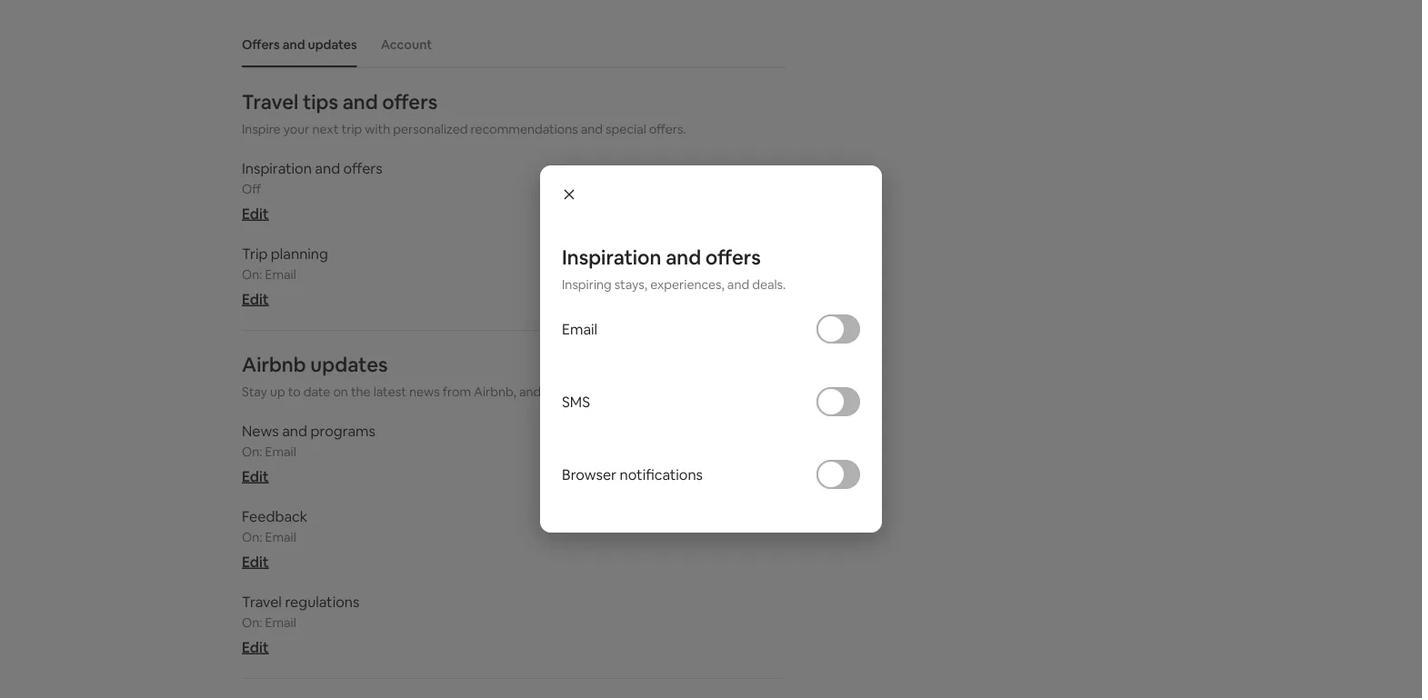 Task type: locate. For each thing, give the bounding box(es) containing it.
improve.
[[684, 384, 735, 400]]

browser notifications
[[562, 465, 703, 484]]

email inside feedback on: email edit
[[265, 529, 296, 546]]

on: inside trip planning on: email edit
[[242, 266, 262, 283]]

offers
[[242, 36, 280, 53]]

and right 'news'
[[282, 422, 307, 440]]

up
[[270, 384, 285, 400]]

inspiration and offers inspiring stays, experiences, and deals.
[[562, 244, 786, 293]]

email
[[265, 266, 296, 283], [562, 320, 598, 338], [265, 444, 296, 460], [265, 529, 296, 546], [265, 615, 296, 631]]

on
[[333, 384, 348, 400]]

edit inside trip planning on: email edit
[[242, 290, 269, 308]]

regulations
[[285, 592, 359, 611]]

we
[[640, 384, 657, 400]]

email inside news and programs on: email edit
[[265, 444, 296, 460]]

2 on: from the top
[[242, 444, 262, 460]]

travel left regulations
[[242, 592, 282, 611]]

and up trip
[[343, 89, 378, 115]]

1 horizontal spatial inspiration
[[562, 244, 662, 270]]

special
[[606, 121, 646, 137]]

edit button for travel
[[242, 638, 269, 657]]

travel
[[242, 89, 298, 115], [242, 592, 282, 611]]

1 travel from the top
[[242, 89, 298, 115]]

edit button for trip
[[242, 290, 269, 308]]

1 on: from the top
[[242, 266, 262, 283]]

edit button for inspiration
[[242, 204, 269, 223]]

3 on: from the top
[[242, 529, 262, 546]]

offers inside inspiration and offers off edit
[[343, 159, 383, 177]]

tips
[[303, 89, 338, 115]]

2 travel from the top
[[242, 592, 282, 611]]

0 vertical spatial offers
[[382, 89, 438, 115]]

on: down trip
[[242, 266, 262, 283]]

1 edit from the top
[[242, 204, 269, 223]]

know
[[578, 384, 610, 400]]

date
[[303, 384, 330, 400]]

on: down feedback on: email edit in the left bottom of the page
[[242, 615, 262, 631]]

travel up inspire
[[242, 89, 298, 115]]

edit
[[242, 204, 269, 223], [242, 290, 269, 308], [242, 467, 269, 486], [242, 552, 269, 571], [242, 638, 269, 657]]

5 edit button from the top
[[242, 638, 269, 657]]

4 on: from the top
[[242, 615, 262, 631]]

1 vertical spatial travel
[[242, 592, 282, 611]]

inspiration up off
[[242, 159, 312, 177]]

email inside trip planning on: email edit
[[265, 266, 296, 283]]

edit for inspiration
[[242, 204, 269, 223]]

and left 'deals.'
[[727, 276, 749, 293]]

email down inspiring
[[562, 320, 598, 338]]

offers for inspiration and offers inspiring stays, experiences, and deals.
[[706, 244, 761, 270]]

inspiration inside inspiration and offers off edit
[[242, 159, 312, 177]]

airbnb
[[242, 351, 306, 377]]

0 vertical spatial travel
[[242, 89, 298, 115]]

sms
[[562, 392, 590, 411]]

stays,
[[614, 276, 648, 293]]

1 vertical spatial inspiration
[[562, 244, 662, 270]]

on: inside news and programs on: email edit
[[242, 444, 262, 460]]

email down 'news'
[[265, 444, 296, 460]]

1 edit button from the top
[[242, 204, 269, 223]]

travel inside travel tips and offers inspire your next trip with personalized recommendations and special offers.
[[242, 89, 298, 115]]

and
[[283, 36, 305, 53], [343, 89, 378, 115], [581, 121, 603, 137], [315, 159, 340, 177], [666, 244, 701, 270], [727, 276, 749, 293], [519, 384, 541, 400], [282, 422, 307, 440]]

how
[[612, 384, 637, 400]]

0 horizontal spatial inspiration
[[242, 159, 312, 177]]

inspiring
[[562, 276, 612, 293]]

and up experiences,
[[666, 244, 701, 270]]

offers up personalized
[[382, 89, 438, 115]]

and down next
[[315, 159, 340, 177]]

edit inside travel regulations on: email edit
[[242, 638, 269, 657]]

5 edit from the top
[[242, 638, 269, 657]]

on: down feedback
[[242, 529, 262, 546]]

updates
[[308, 36, 357, 53], [310, 351, 388, 377]]

trip
[[242, 244, 268, 263]]

offers
[[382, 89, 438, 115], [343, 159, 383, 177], [706, 244, 761, 270]]

email down planning
[[265, 266, 296, 283]]

offers and updates button
[[233, 27, 366, 62]]

4 edit from the top
[[242, 552, 269, 571]]

let
[[544, 384, 559, 400]]

edit button
[[242, 204, 269, 223], [242, 290, 269, 308], [242, 467, 269, 486], [242, 552, 269, 571], [242, 638, 269, 657]]

inspiration
[[242, 159, 312, 177], [562, 244, 662, 270]]

travel inside travel regulations on: email edit
[[242, 592, 282, 611]]

on:
[[242, 266, 262, 283], [242, 444, 262, 460], [242, 529, 262, 546], [242, 615, 262, 631]]

edit inside inspiration and offers off edit
[[242, 204, 269, 223]]

0 vertical spatial updates
[[308, 36, 357, 53]]

email inside inspiration and offers dialog
[[562, 320, 598, 338]]

offers inside inspiration and offers inspiring stays, experiences, and deals.
[[706, 244, 761, 270]]

3 edit from the top
[[242, 467, 269, 486]]

2 edit from the top
[[242, 290, 269, 308]]

news and programs on: email edit
[[242, 422, 375, 486]]

offers up 'deals.'
[[706, 244, 761, 270]]

and left let
[[519, 384, 541, 400]]

feedback
[[242, 507, 308, 526]]

updates up tips
[[308, 36, 357, 53]]

on: inside feedback on: email edit
[[242, 529, 262, 546]]

planning
[[271, 244, 328, 263]]

offers.
[[649, 121, 686, 137]]

email down feedback
[[265, 529, 296, 546]]

recommendations
[[471, 121, 578, 137]]

4 edit button from the top
[[242, 552, 269, 571]]

experiences,
[[650, 276, 725, 293]]

updates up on
[[310, 351, 388, 377]]

inspiration and offers dialog
[[540, 166, 882, 533]]

email down regulations
[[265, 615, 296, 631]]

offers down trip
[[343, 159, 383, 177]]

1 vertical spatial updates
[[310, 351, 388, 377]]

can
[[660, 384, 681, 400]]

edit for trip
[[242, 290, 269, 308]]

2 vertical spatial offers
[[706, 244, 761, 270]]

and inside airbnb updates stay up to date on the latest news from airbnb, and let us know how we can improve.
[[519, 384, 541, 400]]

inspiration inside inspiration and offers inspiring stays, experiences, and deals.
[[562, 244, 662, 270]]

tab list
[[233, 22, 783, 67]]

3 edit button from the top
[[242, 467, 269, 486]]

travel for tips
[[242, 89, 298, 115]]

us
[[562, 384, 575, 400]]

news
[[409, 384, 440, 400]]

and right the offers
[[283, 36, 305, 53]]

programs
[[311, 422, 375, 440]]

on: down 'news'
[[242, 444, 262, 460]]

2 edit button from the top
[[242, 290, 269, 308]]

1 vertical spatial offers
[[343, 159, 383, 177]]

edit inside feedback on: email edit
[[242, 552, 269, 571]]

0 vertical spatial inspiration
[[242, 159, 312, 177]]

inspiration up stays,
[[562, 244, 662, 270]]

edit inside news and programs on: email edit
[[242, 467, 269, 486]]



Task type: describe. For each thing, give the bounding box(es) containing it.
notifications
[[620, 465, 703, 484]]

offers and updates
[[242, 36, 357, 53]]

travel tips and offers inspire your next trip with personalized recommendations and special offers.
[[242, 89, 686, 137]]

edit button for feedback
[[242, 552, 269, 571]]

trip planning on: email edit
[[242, 244, 328, 308]]

updates inside button
[[308, 36, 357, 53]]

stay
[[242, 384, 267, 400]]

notifications element
[[233, 22, 783, 698]]

off
[[242, 181, 261, 197]]

personalized
[[393, 121, 468, 137]]

offers and updates tab panel
[[242, 89, 783, 698]]

account
[[381, 36, 432, 53]]

travel for regulations
[[242, 592, 282, 611]]

on: inside travel regulations on: email edit
[[242, 615, 262, 631]]

to
[[288, 384, 301, 400]]

offers for inspiration and offers off edit
[[343, 159, 383, 177]]

account button
[[372, 27, 441, 62]]

inspiration for inspiration and offers inspiring stays, experiences, and deals.
[[562, 244, 662, 270]]

feedback on: email edit
[[242, 507, 308, 571]]

inspiration for inspiration and offers off edit
[[242, 159, 312, 177]]

next
[[312, 121, 339, 137]]

and inside news and programs on: email edit
[[282, 422, 307, 440]]

email inside travel regulations on: email edit
[[265, 615, 296, 631]]

news
[[242, 422, 279, 440]]

the
[[351, 384, 371, 400]]

airbnb,
[[474, 384, 516, 400]]

and inside offers and updates button
[[283, 36, 305, 53]]

travel regulations on: email edit
[[242, 592, 359, 657]]

from
[[443, 384, 471, 400]]

with
[[365, 121, 390, 137]]

edit button for news
[[242, 467, 269, 486]]

edit for travel
[[242, 638, 269, 657]]

latest
[[373, 384, 406, 400]]

tab list containing offers and updates
[[233, 22, 783, 67]]

and inside inspiration and offers off edit
[[315, 159, 340, 177]]

trip
[[341, 121, 362, 137]]

updates inside airbnb updates stay up to date on the latest news from airbnb, and let us know how we can improve.
[[310, 351, 388, 377]]

and left special
[[581, 121, 603, 137]]

deals.
[[752, 276, 786, 293]]

inspire
[[242, 121, 281, 137]]

airbnb updates stay up to date on the latest news from airbnb, and let us know how we can improve.
[[242, 351, 735, 400]]

inspiration and offers off edit
[[242, 159, 383, 223]]

browser
[[562, 465, 617, 484]]

offers inside travel tips and offers inspire your next trip with personalized recommendations and special offers.
[[382, 89, 438, 115]]

your
[[283, 121, 310, 137]]



Task type: vqa. For each thing, say whether or not it's contained in the screenshot.
PRIVACY Link
no



